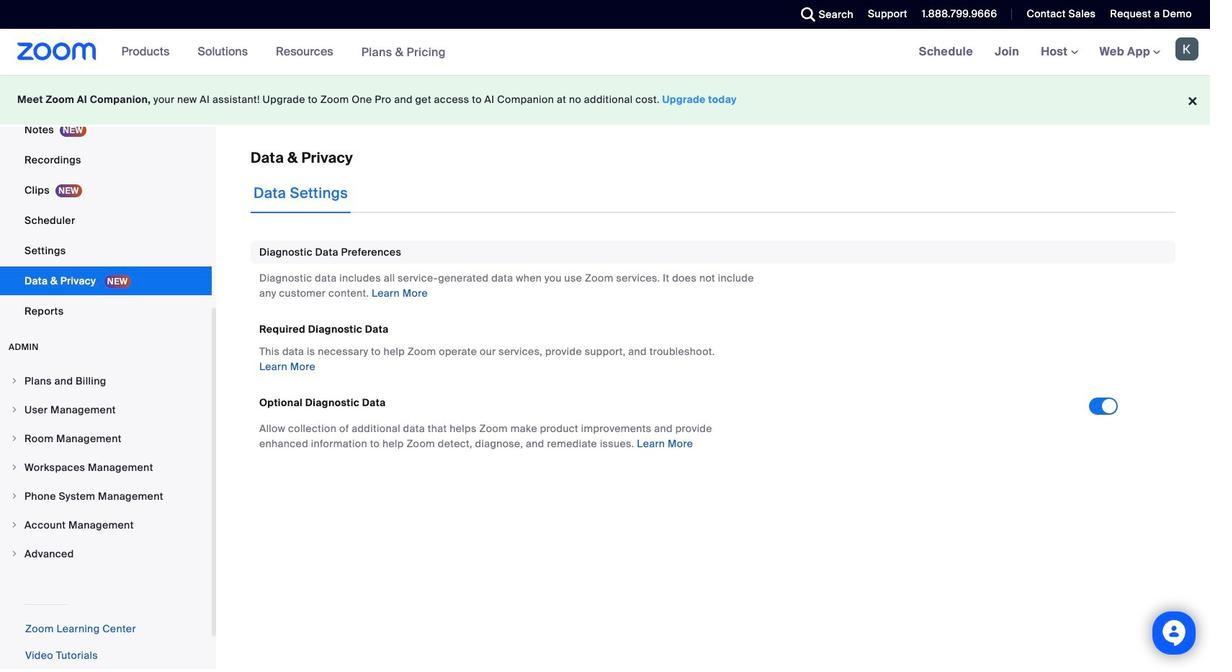 Task type: describe. For each thing, give the bounding box(es) containing it.
6 menu item from the top
[[0, 512, 212, 539]]

1 menu item from the top
[[0, 368, 212, 395]]

2 right image from the top
[[10, 435, 19, 443]]

1 right image from the top
[[10, 377, 19, 386]]

5 menu item from the top
[[0, 483, 212, 510]]

4 menu item from the top
[[0, 454, 212, 482]]

personal menu menu
[[0, 0, 212, 327]]

3 right image from the top
[[10, 492, 19, 501]]

2 menu item from the top
[[0, 396, 212, 424]]

2 right image from the top
[[10, 463, 19, 472]]



Task type: vqa. For each thing, say whether or not it's contained in the screenshot.
first right image from the bottom
yes



Task type: locate. For each thing, give the bounding box(es) containing it.
banner
[[0, 29, 1211, 76]]

profile picture image
[[1176, 37, 1199, 61]]

5 right image from the top
[[10, 550, 19, 559]]

zoom logo image
[[17, 43, 96, 61]]

admin menu menu
[[0, 368, 212, 569]]

4 right image from the top
[[10, 521, 19, 530]]

footer
[[0, 75, 1211, 125]]

product information navigation
[[111, 29, 457, 76]]

menu item
[[0, 368, 212, 395], [0, 396, 212, 424], [0, 425, 212, 453], [0, 454, 212, 482], [0, 483, 212, 510], [0, 512, 212, 539], [0, 541, 212, 568]]

0 vertical spatial right image
[[10, 406, 19, 414]]

meetings navigation
[[909, 29, 1211, 76]]

1 vertical spatial right image
[[10, 435, 19, 443]]

side navigation navigation
[[0, 0, 216, 670]]

tab
[[251, 173, 351, 213]]

right image
[[10, 377, 19, 386], [10, 463, 19, 472], [10, 492, 19, 501], [10, 521, 19, 530], [10, 550, 19, 559]]

1 right image from the top
[[10, 406, 19, 414]]

3 menu item from the top
[[0, 425, 212, 453]]

7 menu item from the top
[[0, 541, 212, 568]]

right image
[[10, 406, 19, 414], [10, 435, 19, 443]]



